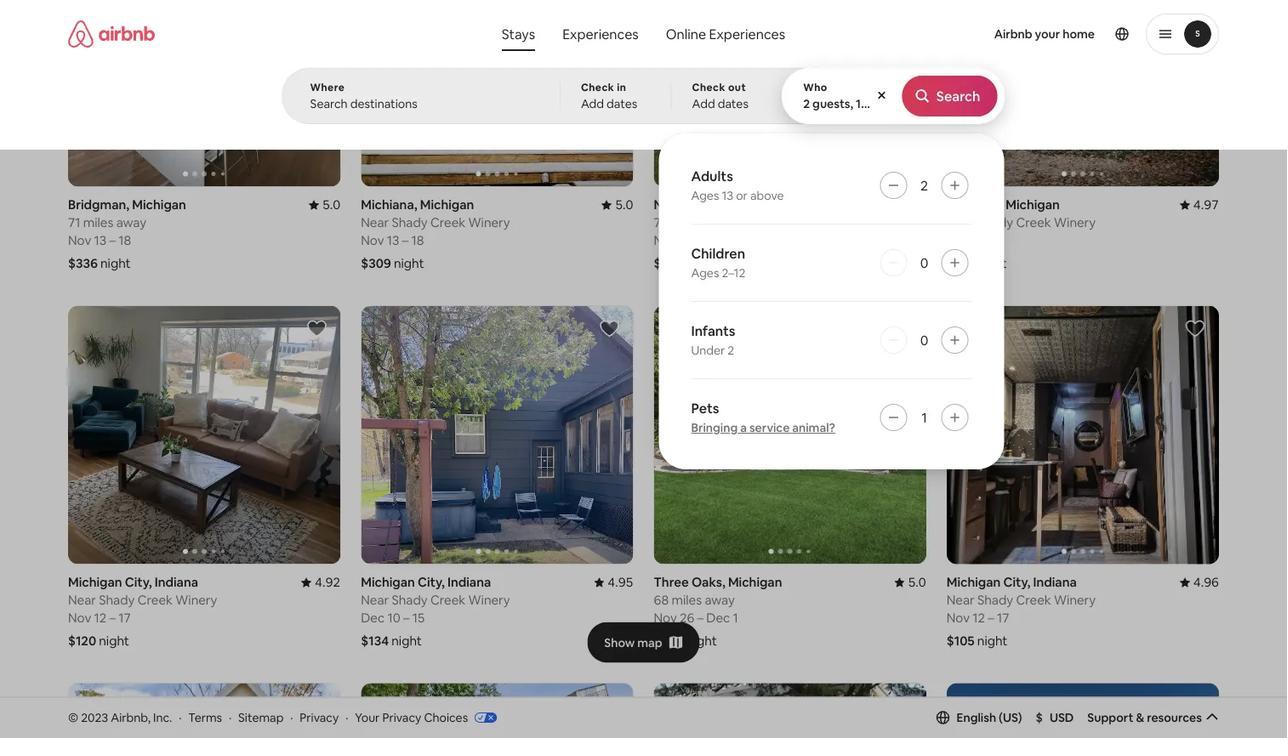 Task type: locate. For each thing, give the bounding box(es) containing it.
1 horizontal spatial michiana,
[[947, 197, 1003, 213]]

check left in
[[581, 81, 615, 94]]

winery for michigan city, indiana near shady creek winery nov 12 – 17 $120 night
[[176, 592, 217, 609]]

privacy left your
[[300, 710, 339, 726]]

near up $105
[[947, 592, 975, 609]]

0 for infants
[[921, 331, 929, 349]]

night down 26
[[687, 633, 717, 650]]

0 vertical spatial 1
[[856, 96, 861, 111]]

night right $309 on the left top of the page
[[394, 255, 424, 272]]

nov down 72
[[654, 232, 677, 249]]

1 inside three oaks, michigan 68 miles away nov 26 – dec 1 $290 night
[[733, 610, 739, 627]]

creek inside michigan city, indiana near shady creek winery nov 12 – 17 $120 night
[[138, 592, 173, 609]]

1 horizontal spatial 13
[[387, 232, 400, 249]]

new
[[654, 197, 681, 213]]

night down 11
[[977, 255, 1007, 272]]

1 5.0 out of 5 average rating image from the top
[[895, 197, 927, 213]]

shady for michigan city, indiana near shady creek winery nov 12 – 17 $105 night
[[978, 592, 1014, 609]]

michiana, up 6
[[947, 197, 1003, 213]]

nov up $309 on the left top of the page
[[361, 232, 384, 249]]

0 vertical spatial 5.0 out of 5 average rating image
[[895, 197, 927, 213]]

shady inside the michigan city, indiana near shady creek winery dec 10 – 15 $134 night
[[392, 592, 428, 609]]

check out add dates
[[692, 81, 749, 111]]

creek inside the michigan city, indiana near shady creek winery dec 10 – 15 $134 night
[[431, 592, 466, 609]]

city, inside michigan city, indiana near shady creek winery nov 12 – 17 $120 night
[[125, 575, 152, 591]]

add to wishlist: three oaks, michigan image
[[893, 319, 913, 339], [1186, 697, 1206, 717]]

support & resources
[[1088, 710, 1203, 726]]

2 5.0 out of 5 average rating image from the left
[[602, 197, 634, 213]]

spaces
[[360, 109, 394, 122]]

– inside michigan city, indiana near shady creek winery nov 12 – 17 $120 night
[[109, 610, 116, 627]]

2 right under
[[728, 343, 735, 358]]

show map
[[604, 635, 663, 651]]

experiences button
[[549, 17, 653, 51]]

winery inside michigan city, indiana near shady creek winery nov 12 – 17 $120 night
[[176, 592, 217, 609]]

2 vertical spatial 1
[[733, 610, 739, 627]]

your
[[355, 710, 380, 726]]

1 vertical spatial 0
[[921, 331, 929, 349]]

privacy
[[300, 710, 339, 726], [382, 710, 422, 726]]

1 vertical spatial ages
[[691, 266, 719, 281]]

nov left 6
[[947, 232, 970, 249]]

service
[[750, 420, 790, 436]]

near up 10
[[361, 592, 389, 609]]

michigan inside the michigan city, indiana near shady creek winery dec 10 – 15 $134 night
[[361, 575, 415, 591]]

night right $105
[[978, 633, 1008, 650]]

– inside new carlisle, indiana 72 miles away nov 12 – 17 $140 night
[[695, 232, 702, 249]]

experiences up "out"
[[709, 25, 786, 43]]

1 vertical spatial 2
[[921, 177, 928, 194]]

1 horizontal spatial 5.0 out of 5 average rating image
[[602, 197, 634, 213]]

near up $120
[[68, 592, 96, 609]]

6
[[973, 232, 980, 249]]

shady for michigan city, indiana near shady creek winery nov 12 – 17 $120 night
[[99, 592, 135, 609]]

check inside check out add dates
[[692, 81, 726, 94]]

2 horizontal spatial 13
[[722, 188, 734, 203]]

ages inside adults ages 13 or above
[[691, 188, 719, 203]]

check left "out"
[[692, 81, 726, 94]]

13 up $309 on the left top of the page
[[387, 232, 400, 249]]

0 horizontal spatial add
[[581, 96, 604, 111]]

1 dates from the left
[[607, 96, 638, 111]]

indiana
[[734, 197, 778, 213], [155, 575, 198, 591], [448, 575, 491, 591], [1034, 575, 1077, 591]]

sitemap link
[[238, 710, 284, 726]]

5.0 for bridgman, michigan 71 miles away nov 13 – 18 $336 night
[[322, 197, 341, 213]]

shady
[[392, 214, 428, 231], [978, 214, 1014, 231], [99, 592, 135, 609], [392, 592, 428, 609], [978, 592, 1014, 609]]

michigan city, indiana near shady creek winery dec 10 – 15 $134 night
[[361, 575, 510, 650]]

night right $140
[[685, 255, 716, 272]]

miles
[[83, 214, 113, 231], [671, 214, 701, 231], [672, 592, 702, 609]]

1 horizontal spatial dates
[[718, 96, 749, 111]]

– inside the michigan city, indiana near shady creek winery dec 10 – 15 $134 night
[[403, 610, 410, 627]]

online
[[666, 25, 706, 43]]

0 vertical spatial add to wishlist: michigan city, indiana image
[[1186, 319, 1206, 339]]

1 horizontal spatial 12
[[680, 232, 693, 249]]

2 down the pools
[[921, 177, 928, 194]]

15
[[413, 610, 425, 627]]

profile element
[[814, 0, 1220, 68]]

check for check in add dates
[[581, 81, 615, 94]]

5.0 out of 5 average rating image containing 5.0
[[895, 575, 927, 591]]

add to wishlist: michigan city, indiana image
[[307, 319, 327, 339], [600, 319, 620, 339], [600, 697, 620, 717]]

2 down who
[[804, 96, 810, 111]]

1 horizontal spatial 18
[[412, 232, 424, 249]]

night inside new carlisle, indiana 72 miles away nov 12 – 17 $140 night
[[685, 255, 716, 272]]

1 horizontal spatial dec
[[707, 610, 730, 627]]

michiana, up $309 on the left top of the page
[[361, 197, 417, 213]]

away down bridgman,
[[116, 214, 146, 231]]

0 vertical spatial ages
[[691, 188, 719, 203]]

1 0 from the top
[[921, 254, 929, 271]]

add left tiny
[[692, 96, 715, 111]]

5.0 for three oaks, michigan 68 miles away nov 26 – dec 1 $290 night
[[908, 575, 927, 591]]

1 horizontal spatial 2
[[804, 96, 810, 111]]

0 horizontal spatial city,
[[125, 575, 152, 591]]

1 horizontal spatial 17
[[704, 232, 717, 249]]

0 horizontal spatial privacy
[[300, 710, 339, 726]]

shady inside michigan city, indiana near shady creek winery nov 12 – 17 $105 night
[[978, 592, 1014, 609]]

children ages 2–12
[[691, 245, 746, 281]]

1 privacy from the left
[[300, 710, 339, 726]]

check inside check in add dates
[[581, 81, 615, 94]]

bridgman, michigan 71 miles away nov 13 – 18 $336 night
[[68, 197, 186, 272]]

$309
[[361, 255, 391, 272]]

12 inside new carlisle, indiana 72 miles away nov 12 – 17 $140 night
[[680, 232, 693, 249]]

near inside michigan city, indiana near shady creek winery nov 12 – 17 $120 night
[[68, 592, 96, 609]]

add inside check out add dates
[[692, 96, 715, 111]]

17 inside michigan city, indiana near shady creek winery nov 12 – 17 $120 night
[[119, 610, 131, 627]]

dates down in
[[607, 96, 638, 111]]

night
[[100, 255, 131, 272], [394, 255, 424, 272], [685, 255, 716, 272], [977, 255, 1007, 272], [99, 633, 129, 650], [392, 633, 422, 650], [687, 633, 717, 650], [978, 633, 1008, 650]]

nov inside bridgman, michigan 71 miles away nov 13 – 18 $336 night
[[68, 232, 91, 249]]

miles up 26
[[672, 592, 702, 609]]

12 inside michigan city, indiana near shady creek winery nov 12 – 17 $120 night
[[94, 610, 107, 627]]

4.92 out of 5 average rating image
[[301, 575, 341, 591]]

1 michiana, from the left
[[361, 197, 417, 213]]

map
[[638, 635, 663, 651]]

indiana inside new carlisle, indiana 72 miles away nov 12 – 17 $140 night
[[734, 197, 778, 213]]

above
[[751, 188, 784, 203]]

nov down 71
[[68, 232, 91, 249]]

· left add to wishlist: new buffalo, michigan image
[[290, 710, 293, 726]]

2 check from the left
[[692, 81, 726, 94]]

None search field
[[282, 0, 1006, 470]]

experiences up in
[[563, 25, 639, 43]]

0 horizontal spatial dec
[[361, 610, 385, 627]]

0 horizontal spatial dates
[[607, 96, 638, 111]]

0 horizontal spatial experiences
[[563, 25, 639, 43]]

2 horizontal spatial 12
[[973, 610, 985, 627]]

miles inside three oaks, michigan 68 miles away nov 26 – dec 1 $290 night
[[672, 592, 702, 609]]

mansions
[[572, 109, 617, 122]]

2 horizontal spatial 17
[[997, 610, 1010, 627]]

night inside michigan city, indiana near shady creek winery nov 12 – 17 $120 night
[[99, 633, 129, 650]]

indiana inside michigan city, indiana near shady creek winery nov 12 – 17 $105 night
[[1034, 575, 1077, 591]]

12 up $120
[[94, 610, 107, 627]]

1
[[856, 96, 861, 111], [922, 409, 927, 426], [733, 610, 739, 627]]

creek inside michigan city, indiana near shady creek winery nov 12 – 17 $105 night
[[1016, 592, 1052, 609]]

away for new
[[704, 214, 734, 231]]

ages
[[691, 188, 719, 203], [691, 266, 719, 281]]

1 horizontal spatial city,
[[418, 575, 445, 591]]

1 vertical spatial add to wishlist: michigan city, indiana image
[[893, 697, 913, 717]]

shady inside michiana, michigan near shady creek winery nov 13 – 18 $309 night
[[392, 214, 428, 231]]

1 vertical spatial 5.0 out of 5 average rating image
[[895, 575, 927, 591]]

terms
[[188, 710, 222, 726]]

·
[[179, 710, 182, 726], [229, 710, 232, 726], [290, 710, 293, 726], [346, 710, 348, 726]]

michiana, for 13
[[361, 197, 417, 213]]

online experiences
[[666, 25, 786, 43]]

0 vertical spatial add to wishlist: three oaks, michigan image
[[893, 319, 913, 339]]

0 horizontal spatial 18
[[119, 232, 131, 249]]

· right terms link
[[229, 710, 232, 726]]

night right $120
[[99, 633, 129, 650]]

ages for children
[[691, 266, 719, 281]]

13 up $336
[[94, 232, 107, 249]]

nov down the 68 at the right bottom of the page
[[654, 610, 677, 627]]

0
[[921, 254, 929, 271], [921, 331, 929, 349]]

nov inside new carlisle, indiana 72 miles away nov 12 – 17 $140 night
[[654, 232, 677, 249]]

away inside three oaks, michigan 68 miles away nov 26 – dec 1 $290 night
[[705, 592, 735, 609]]

winery inside michiana, michigan near shady creek winery nov 13 – 18 $309 night
[[468, 214, 510, 231]]

privacy right your
[[382, 710, 422, 726]]

12 inside michigan city, indiana near shady creek winery nov 12 – 17 $105 night
[[973, 610, 985, 627]]

1 ages from the top
[[691, 188, 719, 203]]

michiana, inside michiana, michigan near shady creek winery nov 13 – 18 $309 night
[[361, 197, 417, 213]]

dec left 10
[[361, 610, 385, 627]]

0 for children
[[921, 254, 929, 271]]

shady inside michigan city, indiana near shady creek winery nov 12 – 17 $120 night
[[99, 592, 135, 609]]

1 horizontal spatial add to wishlist: michigan city, indiana image
[[1186, 319, 1206, 339]]

creek inside michiana, michigan near shady creek winery nov 13 – 18 $309 night
[[431, 214, 466, 231]]

1 horizontal spatial privacy
[[382, 710, 422, 726]]

©
[[68, 710, 78, 726]]

nov up $105
[[947, 610, 970, 627]]

2 inside who 2 guests, 1 pet
[[804, 96, 810, 111]]

who
[[804, 81, 828, 94]]

new carlisle, indiana 72 miles away nov 12 – 17 $140 night
[[654, 197, 778, 272]]

3 · from the left
[[290, 710, 293, 726]]

–
[[109, 232, 116, 249], [402, 232, 409, 249], [695, 232, 702, 249], [983, 232, 990, 249], [109, 610, 116, 627], [403, 610, 410, 627], [697, 610, 704, 627], [988, 610, 995, 627]]

dec
[[361, 610, 385, 627], [707, 610, 730, 627]]

13 left or
[[722, 188, 734, 203]]

2 city, from the left
[[418, 575, 445, 591]]

2–12
[[722, 266, 746, 281]]

guests,
[[813, 96, 854, 111]]

17 for michigan city, indiana near shady creek winery nov 12 – 17 $105 night
[[997, 610, 1010, 627]]

– inside three oaks, michigan 68 miles away nov 26 – dec 1 $290 night
[[697, 610, 704, 627]]

add down experiences button
[[581, 96, 604, 111]]

4.92
[[315, 575, 341, 591]]

city, inside michigan city, indiana near shady creek winery nov 12 – 17 $105 night
[[1004, 575, 1031, 591]]

add inside check in add dates
[[581, 96, 604, 111]]

0 horizontal spatial 13
[[94, 232, 107, 249]]

1 horizontal spatial check
[[692, 81, 726, 94]]

miles inside new carlisle, indiana 72 miles away nov 12 – 17 $140 night
[[671, 214, 701, 231]]

0 horizontal spatial 17
[[119, 610, 131, 627]]

0 horizontal spatial 12
[[94, 610, 107, 627]]

2 dates from the left
[[718, 96, 749, 111]]

– inside michiana, michigan near shady creek winery nov 13 – 18 $309 night
[[402, 232, 409, 249]]

12
[[680, 232, 693, 249], [94, 610, 107, 627], [973, 610, 985, 627]]

1 vertical spatial 1
[[922, 409, 927, 426]]

2 dec from the left
[[707, 610, 730, 627]]

2 18 from the left
[[412, 232, 424, 249]]

dates for check in add dates
[[607, 96, 638, 111]]

nov up $120
[[68, 610, 91, 627]]

dates for check out add dates
[[718, 96, 749, 111]]

2 vertical spatial 2
[[728, 343, 735, 358]]

1 inside who 2 guests, 1 pet
[[856, 96, 861, 111]]

2 horizontal spatial 5.0
[[908, 575, 927, 591]]

indiana inside the michigan city, indiana near shady creek winery dec 10 – 15 $134 night
[[448, 575, 491, 591]]

indiana for michigan city, indiana near shady creek winery nov 12 – 17 $105 night
[[1034, 575, 1077, 591]]

terms · sitemap · privacy ·
[[188, 710, 348, 726]]

near up $309 on the left top of the page
[[361, 214, 389, 231]]

animal?
[[793, 420, 836, 436]]

1 check from the left
[[581, 81, 615, 94]]

near up 6
[[947, 214, 975, 231]]

17 for michigan city, indiana near shady creek winery nov 12 – 17 $120 night
[[119, 610, 131, 627]]

2 horizontal spatial 2
[[921, 177, 928, 194]]

17 inside new carlisle, indiana 72 miles away nov 12 – 17 $140 night
[[704, 232, 717, 249]]

1 add from the left
[[581, 96, 604, 111]]

0 horizontal spatial michiana,
[[361, 197, 417, 213]]

4.95 out of 5 average rating image
[[594, 575, 634, 591]]

near inside the michigan city, indiana near shady creek winery dec 10 – 15 $134 night
[[361, 592, 389, 609]]

night inside michiana, michigan near shady creek winery nov 6 – 11 $217 night
[[977, 255, 1007, 272]]

add to wishlist: michigan city, indiana image
[[1186, 319, 1206, 339], [893, 697, 913, 717]]

3 city, from the left
[[1004, 575, 1031, 591]]

2 michiana, from the left
[[947, 197, 1003, 213]]

13 inside adults ages 13 or above
[[722, 188, 734, 203]]

2 ages from the top
[[691, 266, 719, 281]]

winery inside michigan city, indiana near shady creek winery nov 12 – 17 $105 night
[[1054, 592, 1096, 609]]

12 up $140
[[680, 232, 693, 249]]

nov inside michigan city, indiana near shady creek winery nov 12 – 17 $120 night
[[68, 610, 91, 627]]

ages down adults
[[691, 188, 719, 203]]

· left your
[[346, 710, 348, 726]]

miles inside bridgman, michigan 71 miles away nov 13 – 18 $336 night
[[83, 214, 113, 231]]

city, inside the michigan city, indiana near shady creek winery dec 10 – 15 $134 night
[[418, 575, 445, 591]]

three
[[654, 575, 689, 591]]

1 experiences from the left
[[563, 25, 639, 43]]

michiana, inside michiana, michigan near shady creek winery nov 6 – 11 $217 night
[[947, 197, 1003, 213]]

0 horizontal spatial add to wishlist: michigan city, indiana image
[[893, 697, 913, 717]]

stays tab panel
[[282, 68, 1006, 470]]

michigan inside michigan city, indiana near shady creek winery nov 12 – 17 $120 night
[[68, 575, 122, 591]]

1 dec from the left
[[361, 610, 385, 627]]

ages down children
[[691, 266, 719, 281]]

add for check out add dates
[[692, 96, 715, 111]]

michiana,
[[361, 197, 417, 213], [947, 197, 1003, 213]]

0 horizontal spatial 5.0 out of 5 average rating image
[[309, 197, 341, 213]]

2 horizontal spatial city,
[[1004, 575, 1031, 591]]

18 inside bridgman, michigan 71 miles away nov 13 – 18 $336 night
[[119, 232, 131, 249]]

2 0 from the top
[[921, 331, 929, 349]]

dates down "out"
[[718, 96, 749, 111]]

city,
[[125, 575, 152, 591], [418, 575, 445, 591], [1004, 575, 1031, 591]]

5.0 out of 5 average rating image for michiana, michigan near shady creek winery nov 13 – 18 $309 night
[[602, 197, 634, 213]]

1 horizontal spatial 5.0
[[615, 197, 634, 213]]

away
[[116, 214, 146, 231], [704, 214, 734, 231], [705, 592, 735, 609]]

dates inside check out add dates
[[718, 96, 749, 111]]

indiana for new carlisle, indiana 72 miles away nov 12 – 17 $140 night
[[734, 197, 778, 213]]

1 vertical spatial add to wishlist: three oaks, michigan image
[[1186, 697, 1206, 717]]

1 city, from the left
[[125, 575, 152, 591]]

indiana inside michigan city, indiana near shady creek winery nov 12 – 17 $120 night
[[155, 575, 198, 591]]

pets
[[691, 400, 720, 417]]

13 inside michiana, michigan near shady creek winery nov 13 – 18 $309 night
[[387, 232, 400, 249]]

near for michigan city, indiana near shady creek winery nov 12 – 17 $105 night
[[947, 592, 975, 609]]

airbnb
[[995, 26, 1033, 42]]

miles down bridgman,
[[83, 214, 113, 231]]

1 horizontal spatial 1
[[856, 96, 861, 111]]

17 inside michigan city, indiana near shady creek winery nov 12 – 17 $105 night
[[997, 610, 1010, 627]]

away inside bridgman, michigan 71 miles away nov 13 – 18 $336 night
[[116, 214, 146, 231]]

nov
[[68, 232, 91, 249], [361, 232, 384, 249], [654, 232, 677, 249], [947, 232, 970, 249], [68, 610, 91, 627], [654, 610, 677, 627], [947, 610, 970, 627]]

privacy link
[[300, 710, 339, 726]]

bringing
[[691, 420, 738, 436]]

2 add from the left
[[692, 96, 715, 111]]

winery for michigan city, indiana near shady creek winery nov 12 – 17 $105 night
[[1054, 592, 1096, 609]]

miles right 72
[[671, 214, 701, 231]]

airbnb your home link
[[984, 16, 1106, 52]]

12 up $105
[[973, 610, 985, 627]]

1 18 from the left
[[119, 232, 131, 249]]

2 privacy from the left
[[382, 710, 422, 726]]

2 5.0 out of 5 average rating image from the top
[[895, 575, 927, 591]]

0 horizontal spatial 1
[[733, 610, 739, 627]]

resources
[[1147, 710, 1203, 726]]

homes
[[743, 109, 775, 122]]

near inside michigan city, indiana near shady creek winery nov 12 – 17 $105 night
[[947, 592, 975, 609]]

0 vertical spatial 2
[[804, 96, 810, 111]]

away down carlisle,
[[704, 214, 734, 231]]

michigan inside bridgman, michigan 71 miles away nov 13 – 18 $336 night
[[132, 197, 186, 213]]

1 5.0 out of 5 average rating image from the left
[[309, 197, 341, 213]]

night right $336
[[100, 255, 131, 272]]

dec right 26
[[707, 610, 730, 627]]

winery inside michiana, michigan near shady creek winery nov 6 – 11 $217 night
[[1054, 214, 1096, 231]]

dates inside check in add dates
[[607, 96, 638, 111]]

near
[[361, 214, 389, 231], [947, 214, 975, 231], [68, 592, 96, 609], [361, 592, 389, 609], [947, 592, 975, 609]]

ages inside children ages 2–12
[[691, 266, 719, 281]]

1 horizontal spatial experiences
[[709, 25, 786, 43]]

away inside new carlisle, indiana 72 miles away nov 12 – 17 $140 night
[[704, 214, 734, 231]]

0 horizontal spatial 5.0
[[322, 197, 341, 213]]

0 vertical spatial 0
[[921, 254, 929, 271]]

night inside michigan city, indiana near shady creek winery nov 12 – 17 $105 night
[[978, 633, 1008, 650]]

winery inside the michigan city, indiana near shady creek winery dec 10 – 15 $134 night
[[468, 592, 510, 609]]

1 horizontal spatial add
[[692, 96, 715, 111]]

three oaks, michigan 68 miles away nov 26 – dec 1 $290 night
[[654, 575, 783, 650]]

68
[[654, 592, 669, 609]]

english (us) button
[[937, 710, 1023, 726]]

michigan inside michiana, michigan near shady creek winery nov 13 – 18 $309 night
[[420, 197, 474, 213]]

away down oaks,
[[705, 592, 735, 609]]

group
[[68, 68, 948, 134], [68, 306, 341, 565], [361, 306, 634, 565], [654, 306, 927, 565], [947, 306, 1220, 565], [68, 684, 341, 739], [361, 684, 634, 739], [654, 684, 927, 739], [947, 684, 1220, 739]]

check
[[581, 81, 615, 94], [692, 81, 726, 94]]

night down 15
[[392, 633, 422, 650]]

michigan inside three oaks, michigan 68 miles away nov 26 – dec 1 $290 night
[[728, 575, 783, 591]]

5.0 out of 5 average rating image
[[309, 197, 341, 213], [602, 197, 634, 213]]

0 horizontal spatial 2
[[728, 343, 735, 358]]

add for check in add dates
[[581, 96, 604, 111]]

· right inc.
[[179, 710, 182, 726]]

away for three
[[705, 592, 735, 609]]

adults
[[691, 167, 733, 185]]

17
[[704, 232, 717, 249], [119, 610, 131, 627], [997, 610, 1010, 627]]

5.0 out of 5 average rating image
[[895, 197, 927, 213], [895, 575, 927, 591]]

2023
[[81, 710, 108, 726]]

shady for michigan city, indiana near shady creek winery dec 10 – 15 $134 night
[[392, 592, 428, 609]]

0 horizontal spatial check
[[581, 81, 615, 94]]



Task type: describe. For each thing, give the bounding box(es) containing it.
pools
[[922, 109, 948, 122]]

$
[[1036, 710, 1043, 726]]

lakefront
[[243, 109, 289, 122]]

amazing
[[877, 109, 920, 122]]

night inside bridgman, michigan 71 miles away nov 13 – 18 $336 night
[[100, 255, 131, 272]]

$336
[[68, 255, 98, 272]]

your privacy choices
[[355, 710, 468, 726]]

sitemap
[[238, 710, 284, 726]]

airbnb your home
[[995, 26, 1095, 42]]

city, for $105
[[1004, 575, 1031, 591]]

bridgman,
[[68, 197, 129, 213]]

5.0 out of 5 average rating image for bridgman, michigan 71 miles away nov 13 – 18 $336 night
[[309, 197, 341, 213]]

$290
[[654, 633, 684, 650]]

or
[[736, 188, 748, 203]]

4 · from the left
[[346, 710, 348, 726]]

nov inside three oaks, michigan 68 miles away nov 26 – dec 1 $290 night
[[654, 610, 677, 627]]

– inside michiana, michigan near shady creek winery nov 6 – 11 $217 night
[[983, 232, 990, 249]]

who 2 guests, 1 pet
[[804, 81, 883, 111]]

trending
[[805, 109, 847, 122]]

1 horizontal spatial add to wishlist: three oaks, michigan image
[[1186, 697, 1206, 717]]

what can we help you find? tab list
[[488, 17, 653, 51]]

amazing pools
[[877, 109, 948, 122]]

where
[[310, 81, 345, 94]]

michiana, michigan near shady creek winery nov 6 – 11 $217 night
[[947, 197, 1096, 272]]

under
[[691, 343, 725, 358]]

18 inside michiana, michigan near shady creek winery nov 13 – 18 $309 night
[[412, 232, 424, 249]]

pet
[[864, 96, 883, 111]]

5.0 for michiana, michigan near shady creek winery nov 13 – 18 $309 night
[[615, 197, 634, 213]]

show map button
[[587, 623, 700, 663]]

your
[[1035, 26, 1061, 42]]

michigan inside michiana, michigan near shady creek winery nov 6 – 11 $217 night
[[1006, 197, 1060, 213]]

night inside three oaks, michigan 68 miles away nov 26 – dec 1 $290 night
[[687, 633, 717, 650]]

2 · from the left
[[229, 710, 232, 726]]

support
[[1088, 710, 1134, 726]]

1 · from the left
[[179, 710, 182, 726]]

$ usd
[[1036, 710, 1074, 726]]

2 experiences from the left
[[709, 25, 786, 43]]

$105
[[947, 633, 975, 650]]

Where field
[[310, 96, 533, 111]]

$134
[[361, 633, 389, 650]]

check for check out add dates
[[692, 81, 726, 94]]

add to wishlist: new buffalo, michigan image
[[307, 697, 327, 717]]

add to wishlist: michigan city, indiana image for 4.92
[[307, 319, 327, 339]]

tiny homes
[[720, 109, 775, 122]]

2 inside infants under 2
[[728, 343, 735, 358]]

indiana for michigan city, indiana near shady creek winery nov 12 – 17 $120 night
[[155, 575, 198, 591]]

choices
[[424, 710, 468, 726]]

© 2023 airbnb, inc. ·
[[68, 710, 182, 726]]

ages for adults
[[691, 188, 719, 203]]

airbnb,
[[111, 710, 151, 726]]

near inside michiana, michigan near shady creek winery nov 6 – 11 $217 night
[[947, 214, 975, 231]]

$120
[[68, 633, 96, 650]]

infants under 2
[[691, 322, 736, 358]]

4.95
[[608, 575, 634, 591]]

12 for michigan city, indiana near shady creek winery nov 12 – 17 $120 night
[[94, 610, 107, 627]]

night inside michiana, michigan near shady creek winery nov 13 – 18 $309 night
[[394, 255, 424, 272]]

near for michigan city, indiana near shady creek winery nov 12 – 17 $120 night
[[68, 592, 96, 609]]

72
[[654, 214, 668, 231]]

english (us)
[[957, 710, 1023, 726]]

5.0 out of 5 average rating image for michigan
[[895, 575, 927, 591]]

creative spaces
[[317, 109, 394, 122]]

michiana, for 6
[[947, 197, 1003, 213]]

tiny
[[720, 109, 740, 122]]

carlisle,
[[684, 197, 731, 213]]

your privacy choices link
[[355, 710, 497, 727]]

experiences inside button
[[563, 25, 639, 43]]

nov inside michigan city, indiana near shady creek winery nov 12 – 17 $105 night
[[947, 610, 970, 627]]

children
[[691, 245, 746, 262]]

creek for michigan city, indiana near shady creek winery dec 10 – 15 $134 night
[[431, 592, 466, 609]]

english
[[957, 710, 997, 726]]

in
[[617, 81, 627, 94]]

group containing lakefront
[[68, 68, 948, 134]]

near inside michiana, michigan near shady creek winery nov 13 – 18 $309 night
[[361, 214, 389, 231]]

infants
[[691, 322, 736, 340]]

71
[[68, 214, 80, 231]]

stays
[[502, 25, 535, 43]]

4.97
[[1194, 197, 1220, 213]]

inc.
[[153, 710, 172, 726]]

michigan inside michigan city, indiana near shady creek winery nov 12 – 17 $105 night
[[947, 575, 1001, 591]]

miles for three
[[672, 592, 702, 609]]

add to wishlist: michigan city, indiana image for 4.95
[[600, 319, 620, 339]]

indiana for michigan city, indiana near shady creek winery dec 10 – 15 $134 night
[[448, 575, 491, 591]]

11
[[992, 232, 1003, 249]]

out
[[728, 81, 747, 94]]

12 for michigan city, indiana near shady creek winery nov 12 – 17 $105 night
[[973, 610, 985, 627]]

show
[[604, 635, 635, 651]]

none search field containing stays
[[282, 0, 1006, 470]]

omg!
[[656, 109, 683, 122]]

online experiences link
[[653, 17, 799, 51]]

(us)
[[999, 710, 1023, 726]]

13 inside bridgman, michigan 71 miles away nov 13 – 18 $336 night
[[94, 232, 107, 249]]

oaks,
[[692, 575, 726, 591]]

– inside michigan city, indiana near shady creek winery nov 12 – 17 $105 night
[[988, 610, 995, 627]]

bringing a service animal? button
[[691, 420, 836, 436]]

near for michigan city, indiana near shady creek winery dec 10 – 15 $134 night
[[361, 592, 389, 609]]

city, for $120
[[125, 575, 152, 591]]

5.0 out of 5 average rating image for indiana
[[895, 197, 927, 213]]

nov inside michiana, michigan near shady creek winery nov 6 – 11 $217 night
[[947, 232, 970, 249]]

shady inside michiana, michigan near shady creek winery nov 6 – 11 $217 night
[[978, 214, 1014, 231]]

– inside bridgman, michigan 71 miles away nov 13 – 18 $336 night
[[109, 232, 116, 249]]

winery for michigan city, indiana near shady creek winery dec 10 – 15 $134 night
[[468, 592, 510, 609]]

usd
[[1050, 710, 1074, 726]]

miles for new
[[671, 214, 701, 231]]

4.96 out of 5 average rating image
[[1180, 575, 1220, 591]]

nov inside michiana, michigan near shady creek winery nov 13 – 18 $309 night
[[361, 232, 384, 249]]

dec inside three oaks, michigan 68 miles away nov 26 – dec 1 $290 night
[[707, 610, 730, 627]]

stays button
[[488, 17, 549, 51]]

0 horizontal spatial add to wishlist: three oaks, michigan image
[[893, 319, 913, 339]]

$140
[[654, 255, 682, 272]]

michigan city, indiana near shady creek winery nov 12 – 17 $120 night
[[68, 575, 217, 650]]

creek for michigan city, indiana near shady creek winery nov 12 – 17 $105 night
[[1016, 592, 1052, 609]]

2 horizontal spatial 1
[[922, 409, 927, 426]]

pets bringing a service animal?
[[691, 400, 836, 436]]

4.96
[[1194, 575, 1220, 591]]

night inside the michigan city, indiana near shady creek winery dec 10 – 15 $134 night
[[392, 633, 422, 650]]

10
[[388, 610, 401, 627]]

michigan city, indiana near shady creek winery nov 12 – 17 $105 night
[[947, 575, 1096, 650]]

26
[[680, 610, 695, 627]]

creek inside michiana, michigan near shady creek winery nov 6 – 11 $217 night
[[1016, 214, 1052, 231]]

dec inside the michigan city, indiana near shady creek winery dec 10 – 15 $134 night
[[361, 610, 385, 627]]

$217
[[947, 255, 974, 272]]

check in add dates
[[581, 81, 638, 111]]

4.97 out of 5 average rating image
[[1180, 197, 1220, 213]]

creek for michigan city, indiana near shady creek winery nov 12 – 17 $120 night
[[138, 592, 173, 609]]

city, for $134
[[418, 575, 445, 591]]

creative
[[317, 109, 358, 122]]

support & resources button
[[1088, 710, 1220, 726]]



Task type: vqa. For each thing, say whether or not it's contained in the screenshot.
right Su
no



